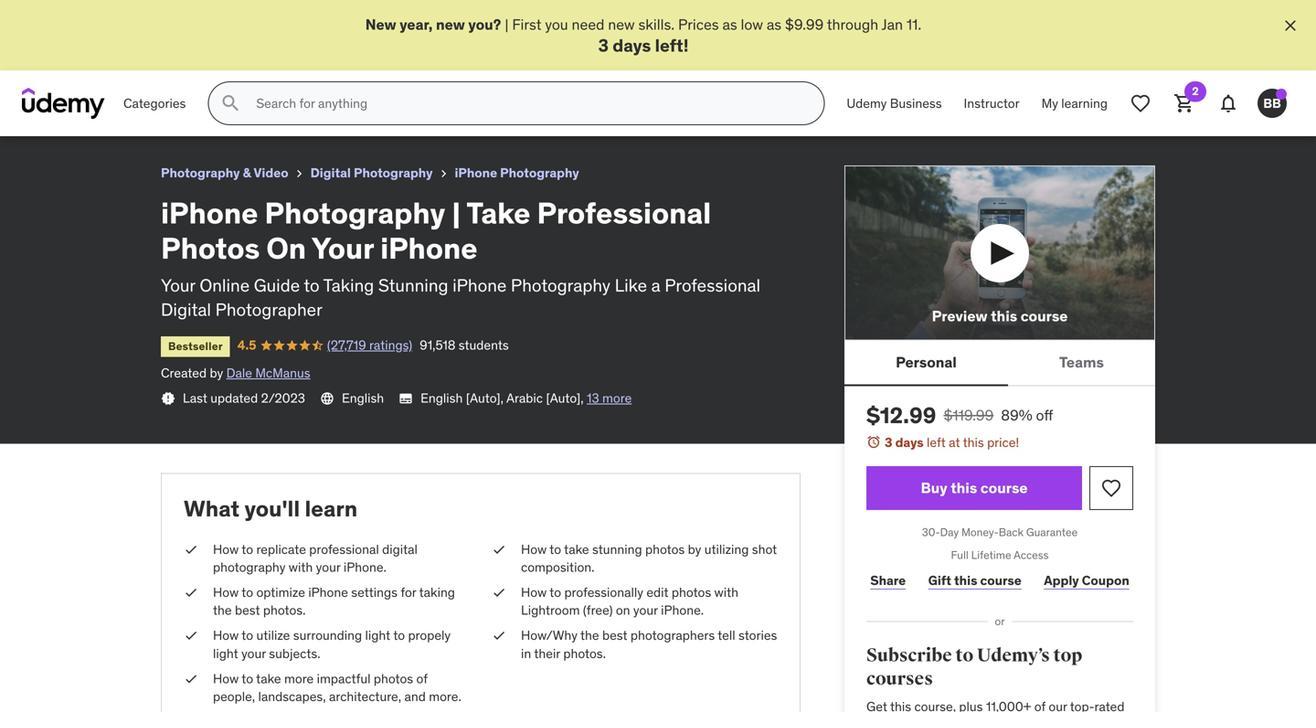 Task type: describe. For each thing, give the bounding box(es) containing it.
&
[[243, 165, 251, 181]]

professional for iphone photography | take professional photos on your iphone
[[203, 8, 290, 27]]

subjects.
[[269, 645, 320, 662]]

with inside how to professionally edit photos with lightroom (free) on your iphone.
[[714, 584, 739, 601]]

| for iphone photography | take professional photos on your iphone
[[160, 8, 165, 27]]

4.5
[[237, 337, 256, 353]]

2 vertical spatial your
[[161, 274, 195, 296]]

xsmall image for how to replicate professional digital photography with your iphone.
[[184, 541, 198, 559]]

photography
[[213, 559, 286, 575]]

settings
[[351, 584, 398, 601]]

xsmall image for how to utilize surrounding light to propely light your subjects.
[[184, 627, 198, 645]]

business
[[890, 95, 942, 111]]

apply
[[1044, 572, 1079, 589]]

buy this course
[[921, 479, 1028, 497]]

how for how to professionally edit photos with lightroom (free) on your iphone.
[[521, 584, 547, 601]]

tell
[[718, 627, 736, 644]]

how for how to optimize iphone settings for taking the best photos.
[[213, 584, 239, 601]]

iphone right new
[[403, 8, 452, 27]]

edit
[[647, 584, 669, 601]]

days inside new year, new you? | first you need new skills. prices as low as $9.99 through jan 11. 3 days left!
[[613, 34, 651, 56]]

through
[[827, 15, 879, 34]]

udemy image
[[22, 88, 105, 119]]

by inside the "how to take stunning photos by utilizing shot composition."
[[688, 541, 701, 558]]

apply coupon button
[[1040, 563, 1134, 599]]

impactful
[[317, 670, 371, 687]]

xsmall image for how/why the best photographers tell stories in their photos.
[[492, 627, 506, 645]]

how to professionally edit photos with lightroom (free) on your iphone.
[[521, 584, 739, 619]]

30-
[[922, 525, 940, 539]]

course for gift this course
[[980, 572, 1022, 589]]

gift this course
[[928, 572, 1022, 589]]

0 vertical spatial digital
[[310, 165, 351, 181]]

propely
[[408, 627, 451, 644]]

coupon
[[1082, 572, 1130, 589]]

created
[[161, 365, 207, 381]]

how for how to take stunning photos by utilizing shot composition.
[[521, 541, 547, 558]]

tab list containing personal
[[845, 340, 1156, 386]]

30-day money-back guarantee full lifetime access
[[922, 525, 1078, 562]]

year,
[[400, 15, 433, 34]]

learning
[[1062, 95, 1108, 111]]

stunning
[[378, 274, 448, 296]]

$119.99
[[944, 406, 994, 425]]

dale
[[226, 365, 252, 381]]

take for composition.
[[564, 541, 589, 558]]

$12.99
[[867, 402, 937, 429]]

1 horizontal spatial more
[[602, 390, 632, 406]]

money-
[[962, 525, 999, 539]]

iphone up iphone photography | take professional photos on your iphone your online guide to taking stunning iphone photography like a professional digital photographer
[[455, 165, 497, 181]]

best inside how/why the best photographers tell stories in their photos.
[[602, 627, 628, 644]]

the inside how/why the best photographers tell stories in their photos.
[[581, 627, 599, 644]]

[auto]
[[546, 390, 581, 406]]

1 new from the left
[[436, 15, 465, 34]]

teams
[[1060, 353, 1104, 371]]

2 link
[[1163, 82, 1207, 125]]

day
[[940, 525, 959, 539]]

you have alerts image
[[1276, 89, 1287, 100]]

1 as from the left
[[723, 15, 737, 34]]

how/why the best photographers tell stories in their photos.
[[521, 627, 777, 662]]

to for subscribe to udemy's top courses
[[956, 644, 974, 667]]

digital inside iphone photography | take professional photos on your iphone your online guide to taking stunning iphone photography like a professional digital photographer
[[161, 298, 211, 320]]

more.
[[429, 688, 461, 705]]

photography for iphone photography | take professional photos on your iphone
[[67, 8, 157, 27]]

updated
[[210, 390, 258, 406]]

1 horizontal spatial 3
[[885, 434, 893, 451]]

the inside how to optimize iphone settings for taking the best photos.
[[213, 602, 232, 619]]

you
[[545, 15, 568, 34]]

subscribe to udemy's top courses
[[867, 644, 1083, 690]]

digital photography link
[[310, 162, 433, 185]]

photos inside how to take more impactful photos of people, landscapes, architecture, and more.
[[374, 670, 413, 687]]

udemy business
[[847, 95, 942, 111]]

0 vertical spatial by
[[210, 365, 223, 381]]

share button
[[867, 563, 910, 599]]

$12.99 $119.99 89% off
[[867, 402, 1053, 429]]

13 more button
[[587, 389, 632, 407]]

1 horizontal spatial light
[[365, 627, 391, 644]]

this for buy
[[951, 479, 977, 497]]

photography for digital photography
[[354, 165, 433, 181]]

share
[[871, 572, 906, 589]]

buy this course button
[[867, 466, 1082, 510]]

closed captions image
[[399, 391, 413, 406]]

| inside new year, new you? | first you need new skills. prices as low as $9.99 through jan 11. 3 days left!
[[505, 15, 509, 34]]

buy
[[921, 479, 948, 497]]

your inside how to replicate professional digital photography with your iphone.
[[316, 559, 341, 575]]

iphone down photography & video link
[[161, 195, 258, 231]]

guarantee
[[1026, 525, 1078, 539]]

replicate
[[256, 541, 306, 558]]

iphone photography | take professional photos on your iphone your online guide to taking stunning iphone photography like a professional digital photographer
[[161, 195, 761, 320]]

in
[[521, 645, 531, 662]]

iphone photography link
[[455, 162, 579, 185]]

my
[[1042, 95, 1059, 111]]

left
[[927, 434, 946, 451]]

course for preview this course
[[1021, 306, 1068, 325]]

surrounding
[[293, 627, 362, 644]]

guide
[[254, 274, 300, 296]]

to inside iphone photography | take professional photos on your iphone your online guide to taking stunning iphone photography like a professional digital photographer
[[304, 274, 320, 296]]

photos. inside how to optimize iphone settings for taking the best photos.
[[263, 602, 306, 619]]

professional
[[309, 541, 379, 558]]

architecture,
[[329, 688, 401, 705]]

Search for anything text field
[[253, 88, 802, 119]]

their
[[534, 645, 560, 662]]

professional for iphone photography | take professional photos on your iphone your online guide to taking stunning iphone photography like a professional digital photographer
[[537, 195, 711, 231]]

91,518 students
[[420, 337, 509, 353]]

to for how to replicate professional digital photography with your iphone.
[[242, 541, 253, 558]]

to left propely
[[393, 627, 405, 644]]

xsmall image for last updated 2/2023
[[161, 391, 176, 406]]

2 vertical spatial professional
[[665, 274, 761, 296]]

how to replicate professional digital photography with your iphone.
[[213, 541, 418, 575]]

more inside how to take more impactful photos of people, landscapes, architecture, and more.
[[284, 670, 314, 687]]

utilize
[[256, 627, 290, 644]]

take for iphone photography | take professional photos on your iphone your online guide to taking stunning iphone photography like a professional digital photographer
[[467, 195, 531, 231]]

utilizing
[[705, 541, 749, 558]]

top
[[1054, 644, 1083, 667]]

how/why
[[521, 627, 578, 644]]

photography for iphone photography
[[500, 165, 579, 181]]

1 horizontal spatial days
[[895, 434, 924, 451]]

gift this course link
[[925, 563, 1026, 599]]

close image
[[1282, 16, 1300, 35]]



Task type: vqa. For each thing, say whether or not it's contained in the screenshot.
with inside the How to replicate professional digital photography with your iPhone.
yes



Task type: locate. For each thing, give the bounding box(es) containing it.
submit search image
[[220, 93, 242, 114]]

0 horizontal spatial xsmall image
[[184, 584, 198, 602]]

to left utilize
[[242, 627, 253, 644]]

on
[[616, 602, 630, 619]]

take inside how to take more impactful photos of people, landscapes, architecture, and more.
[[256, 670, 281, 687]]

[auto], arabic
[[466, 390, 543, 406]]

1 horizontal spatial the
[[581, 627, 599, 644]]

1 vertical spatial light
[[213, 645, 238, 662]]

iphone. inside how to replicate professional digital photography with your iphone.
[[344, 559, 387, 575]]

1 vertical spatial more
[[284, 670, 314, 687]]

iphone photography | take professional photos on your iphone
[[15, 8, 452, 27]]

take inside iphone photography | take professional photos on your iphone your online guide to taking stunning iphone photography like a professional digital photographer
[[467, 195, 531, 231]]

to inside subscribe to udemy's top courses
[[956, 644, 974, 667]]

1 horizontal spatial iphone.
[[661, 602, 704, 619]]

1 horizontal spatial best
[[602, 627, 628, 644]]

0 vertical spatial professional
[[203, 8, 290, 27]]

on
[[346, 8, 366, 27], [266, 230, 306, 266]]

0 vertical spatial with
[[289, 559, 313, 575]]

teams button
[[1008, 340, 1156, 384]]

0 vertical spatial photos
[[293, 8, 343, 27]]

first
[[512, 15, 542, 34]]

| for iphone photography | take professional photos on your iphone your online guide to taking stunning iphone photography like a professional digital photographer
[[452, 195, 461, 231]]

to for how to professionally edit photos with lightroom (free) on your iphone.
[[550, 584, 561, 601]]

with up tell
[[714, 584, 739, 601]]

iphone up students
[[453, 274, 507, 296]]

on left 'year,'
[[346, 8, 366, 27]]

lifetime
[[971, 548, 1012, 562]]

to inside how to replicate professional digital photography with your iphone.
[[242, 541, 253, 558]]

take up landscapes,
[[256, 670, 281, 687]]

xsmall image
[[437, 167, 451, 181], [161, 391, 176, 406], [184, 541, 198, 559], [492, 584, 506, 602], [184, 627, 198, 645], [492, 627, 506, 645], [184, 670, 198, 688]]

english for english [auto], arabic [auto] , 13 more
[[421, 390, 463, 406]]

photos. down optimize
[[263, 602, 306, 619]]

photos up and
[[374, 670, 413, 687]]

dale mcmanus link
[[226, 365, 310, 381]]

0 horizontal spatial photos
[[161, 230, 260, 266]]

photos right edit
[[672, 584, 711, 601]]

(27,719 ratings)
[[327, 337, 412, 353]]

1 horizontal spatial as
[[767, 15, 782, 34]]

1 vertical spatial with
[[714, 584, 739, 601]]

apply coupon
[[1044, 572, 1130, 589]]

how for how to utilize surrounding light to propely light your subjects.
[[213, 627, 239, 644]]

to up photography
[[242, 541, 253, 558]]

a
[[651, 274, 661, 296]]

0 horizontal spatial 3
[[598, 34, 609, 56]]

subscribe
[[867, 644, 952, 667]]

1 horizontal spatial photos
[[293, 8, 343, 27]]

3 down need
[[598, 34, 609, 56]]

off
[[1036, 406, 1053, 425]]

0 horizontal spatial as
[[723, 15, 737, 34]]

more
[[602, 390, 632, 406], [284, 670, 314, 687]]

with down replicate
[[289, 559, 313, 575]]

| left first
[[505, 15, 509, 34]]

how up composition.
[[521, 541, 547, 558]]

1 vertical spatial on
[[266, 230, 306, 266]]

the down (free)
[[581, 627, 599, 644]]

1 horizontal spatial with
[[714, 584, 739, 601]]

this right gift
[[954, 572, 978, 589]]

0 horizontal spatial english
[[342, 390, 384, 406]]

to up lightroom
[[550, 584, 561, 601]]

0 horizontal spatial days
[[613, 34, 651, 56]]

alarm image
[[867, 435, 881, 449]]

photos inside how to professionally edit photos with lightroom (free) on your iphone.
[[672, 584, 711, 601]]

this right preview
[[991, 306, 1018, 325]]

professional right a
[[665, 274, 761, 296]]

shot
[[752, 541, 777, 558]]

your
[[316, 559, 341, 575], [633, 602, 658, 619], [241, 645, 266, 662]]

personal button
[[845, 340, 1008, 384]]

xsmall image
[[292, 167, 307, 181], [492, 541, 506, 559], [184, 584, 198, 602]]

on for iphone photography | take professional photos on your iphone your online guide to taking stunning iphone photography like a professional digital photographer
[[266, 230, 306, 266]]

1 horizontal spatial your
[[316, 559, 341, 575]]

at
[[949, 434, 960, 451]]

1 vertical spatial your
[[312, 230, 374, 266]]

course up back
[[981, 479, 1028, 497]]

11.
[[907, 15, 922, 34]]

2 vertical spatial xsmall image
[[184, 584, 198, 602]]

2 as from the left
[[767, 15, 782, 34]]

1 vertical spatial xsmall image
[[492, 541, 506, 559]]

take inside the "how to take stunning photos by utilizing shot composition."
[[564, 541, 589, 558]]

take up "categories"
[[167, 8, 199, 27]]

1 horizontal spatial new
[[608, 15, 635, 34]]

light up people, on the left of page
[[213, 645, 238, 662]]

1 horizontal spatial take
[[467, 195, 531, 231]]

stunning
[[592, 541, 642, 558]]

how inside how to optimize iphone settings for taking the best photos.
[[213, 584, 239, 601]]

course down lifetime
[[980, 572, 1022, 589]]

1 horizontal spatial take
[[564, 541, 589, 558]]

more right 13
[[602, 390, 632, 406]]

light down settings
[[365, 627, 391, 644]]

1 vertical spatial days
[[895, 434, 924, 451]]

how to take stunning photos by utilizing shot composition.
[[521, 541, 777, 575]]

lightroom
[[521, 602, 580, 619]]

take for landscapes,
[[256, 670, 281, 687]]

photography & video
[[161, 165, 288, 181]]

photos for with
[[672, 584, 711, 601]]

0 horizontal spatial iphone.
[[344, 559, 387, 575]]

light
[[365, 627, 391, 644], [213, 645, 238, 662]]

0 horizontal spatial your
[[241, 645, 266, 662]]

to for how to utilize surrounding light to propely light your subjects.
[[242, 627, 253, 644]]

photographers
[[631, 627, 715, 644]]

take for iphone photography | take professional photos on your iphone
[[167, 8, 199, 27]]

preview
[[932, 306, 988, 325]]

1 vertical spatial professional
[[537, 195, 711, 231]]

instructor
[[964, 95, 1020, 111]]

stories
[[739, 627, 777, 644]]

professional up the submit search icon
[[203, 8, 290, 27]]

created by dale mcmanus
[[161, 365, 310, 381]]

online
[[200, 274, 250, 296]]

course up teams
[[1021, 306, 1068, 325]]

iphone. up photographers
[[661, 602, 704, 619]]

1 vertical spatial the
[[581, 627, 599, 644]]

0 vertical spatial best
[[235, 602, 260, 619]]

english for english
[[342, 390, 384, 406]]

0 horizontal spatial by
[[210, 365, 223, 381]]

1 horizontal spatial on
[[346, 8, 366, 27]]

0 vertical spatial take
[[167, 8, 199, 27]]

composition.
[[521, 559, 595, 575]]

professional up like
[[537, 195, 711, 231]]

professionally
[[564, 584, 644, 601]]

how inside how to professionally edit photos with lightroom (free) on your iphone.
[[521, 584, 547, 601]]

courses
[[867, 668, 933, 690]]

1 vertical spatial photos.
[[563, 645, 606, 662]]

how inside how to utilize surrounding light to propely light your subjects.
[[213, 627, 239, 644]]

0 vertical spatial course
[[1021, 306, 1068, 325]]

low
[[741, 15, 763, 34]]

to for how to take stunning photos by utilizing shot composition.
[[550, 541, 561, 558]]

new right need
[[608, 15, 635, 34]]

gift
[[928, 572, 952, 589]]

to inside the "how to take stunning photos by utilizing shot composition."
[[550, 541, 561, 558]]

best down the "on" at the left bottom of page
[[602, 627, 628, 644]]

iphone up stunning
[[380, 230, 478, 266]]

by
[[210, 365, 223, 381], [688, 541, 701, 558]]

photos inside the "how to take stunning photos by utilizing shot composition."
[[645, 541, 685, 558]]

tab list
[[845, 340, 1156, 386]]

0 horizontal spatial new
[[436, 15, 465, 34]]

photos for by
[[645, 541, 685, 558]]

iphone.
[[344, 559, 387, 575], [661, 602, 704, 619]]

to down photography
[[242, 584, 253, 601]]

how up people, on the left of page
[[213, 670, 239, 687]]

1 vertical spatial your
[[633, 602, 658, 619]]

days left left
[[895, 434, 924, 451]]

english right closed captions image
[[421, 390, 463, 406]]

on inside iphone photography | take professional photos on your iphone your online guide to taking stunning iphone photography like a professional digital photographer
[[266, 230, 306, 266]]

2 vertical spatial your
[[241, 645, 266, 662]]

this for preview
[[991, 306, 1018, 325]]

how inside the "how to take stunning photos by utilizing shot composition."
[[521, 541, 547, 558]]

to up composition.
[[550, 541, 561, 558]]

photography
[[67, 8, 157, 27], [161, 165, 240, 181], [354, 165, 433, 181], [500, 165, 579, 181], [265, 195, 445, 231], [511, 274, 611, 296]]

iphone photography
[[455, 165, 579, 181]]

photos. inside how/why the best photographers tell stories in their photos.
[[563, 645, 606, 662]]

1 vertical spatial iphone.
[[661, 602, 704, 619]]

on up guide
[[266, 230, 306, 266]]

1 english from the left
[[342, 390, 384, 406]]

access
[[1014, 548, 1049, 562]]

to for how to optimize iphone settings for taking the best photos.
[[242, 584, 253, 601]]

udemy business link
[[836, 82, 953, 125]]

back
[[999, 525, 1024, 539]]

landscapes,
[[258, 688, 326, 705]]

or
[[995, 614, 1005, 629]]

shopping cart with 2 items image
[[1174, 93, 1196, 114]]

1 vertical spatial photos
[[672, 584, 711, 601]]

days down skills. on the top of page
[[613, 34, 651, 56]]

your left 'year,'
[[369, 8, 400, 27]]

xsmall image for how to take more impactful photos of people, landscapes, architecture, and more.
[[184, 670, 198, 688]]

your down utilize
[[241, 645, 266, 662]]

digital right video
[[310, 165, 351, 181]]

your inside how to professionally edit photos with lightroom (free) on your iphone.
[[633, 602, 658, 619]]

photos up edit
[[645, 541, 685, 558]]

iphone down how to replicate professional digital photography with your iphone.
[[308, 584, 348, 601]]

bb link
[[1251, 82, 1294, 125]]

by left the utilizing
[[688, 541, 701, 558]]

preview this course button
[[845, 166, 1156, 340]]

0 horizontal spatial best
[[235, 602, 260, 619]]

photos inside iphone photography | take professional photos on your iphone your online guide to taking stunning iphone photography like a professional digital photographer
[[161, 230, 260, 266]]

your for iphone photography | take professional photos on your iphone your online guide to taking stunning iphone photography like a professional digital photographer
[[312, 230, 374, 266]]

0 vertical spatial light
[[365, 627, 391, 644]]

your inside how to utilize surrounding light to propely light your subjects.
[[241, 645, 266, 662]]

photos up online
[[161, 230, 260, 266]]

to right guide
[[304, 274, 320, 296]]

2 vertical spatial course
[[980, 572, 1022, 589]]

take up composition.
[[564, 541, 589, 558]]

price!
[[987, 434, 1019, 451]]

0 horizontal spatial on
[[266, 230, 306, 266]]

0 vertical spatial days
[[613, 34, 651, 56]]

photos left new
[[293, 8, 343, 27]]

iphone inside how to optimize iphone settings for taking the best photos.
[[308, 584, 348, 601]]

3 inside new year, new you? | first you need new skills. prices as low as $9.99 through jan 11. 3 days left!
[[598, 34, 609, 56]]

89%
[[1001, 406, 1033, 425]]

this right 'at'
[[963, 434, 984, 451]]

how inside how to replicate professional digital photography with your iphone.
[[213, 541, 239, 558]]

your down professional
[[316, 559, 341, 575]]

you'll
[[244, 495, 300, 523]]

0 vertical spatial the
[[213, 602, 232, 619]]

how up photography
[[213, 541, 239, 558]]

new year, new you? | first you need new skills. prices as low as $9.99 through jan 11. 3 days left!
[[365, 15, 922, 56]]

to left udemy's
[[956, 644, 974, 667]]

best inside how to optimize iphone settings for taking the best photos.
[[235, 602, 260, 619]]

how for how to replicate professional digital photography with your iphone.
[[213, 541, 239, 558]]

0 horizontal spatial digital
[[161, 298, 211, 320]]

students
[[459, 337, 509, 353]]

0 vertical spatial 3
[[598, 34, 609, 56]]

0 horizontal spatial the
[[213, 602, 232, 619]]

91,518
[[420, 337, 456, 353]]

1 vertical spatial course
[[981, 479, 1028, 497]]

1 vertical spatial take
[[256, 670, 281, 687]]

xsmall image for how to professionally edit photos with lightroom (free) on your iphone.
[[492, 584, 506, 602]]

2 horizontal spatial your
[[633, 602, 658, 619]]

iphone
[[15, 8, 63, 27], [403, 8, 452, 27], [455, 165, 497, 181], [161, 195, 258, 231], [380, 230, 478, 266], [453, 274, 507, 296], [308, 584, 348, 601]]

iphone. up settings
[[344, 559, 387, 575]]

(27,719
[[327, 337, 366, 353]]

people,
[[213, 688, 255, 705]]

on for iphone photography | take professional photos on your iphone
[[346, 8, 366, 27]]

your for iphone photography | take professional photos on your iphone
[[369, 8, 400, 27]]

0 vertical spatial more
[[602, 390, 632, 406]]

english [auto], arabic [auto] , 13 more
[[421, 390, 632, 406]]

0 vertical spatial on
[[346, 8, 366, 27]]

xsmall image for how to optimize iphone settings for taking the best photos.
[[184, 584, 198, 602]]

english right course language "image"
[[342, 390, 384, 406]]

more up landscapes,
[[284, 670, 314, 687]]

1 horizontal spatial |
[[452, 195, 461, 231]]

as left the low
[[723, 15, 737, 34]]

0 vertical spatial photos
[[645, 541, 685, 558]]

1 vertical spatial photos
[[161, 230, 260, 266]]

english
[[342, 390, 384, 406], [421, 390, 463, 406]]

1 horizontal spatial english
[[421, 390, 463, 406]]

bb
[[1264, 95, 1281, 111]]

0 horizontal spatial |
[[160, 8, 165, 27]]

how to take more impactful photos of people, landscapes, architecture, and more.
[[213, 670, 461, 705]]

full
[[951, 548, 969, 562]]

how left utilize
[[213, 627, 239, 644]]

your down edit
[[633, 602, 658, 619]]

2 new from the left
[[608, 15, 635, 34]]

0 horizontal spatial more
[[284, 670, 314, 687]]

to inside how to professionally edit photos with lightroom (free) on your iphone.
[[550, 584, 561, 601]]

ratings)
[[369, 337, 412, 353]]

new
[[365, 15, 396, 34]]

to for how to take more impactful photos of people, landscapes, architecture, and more.
[[242, 670, 253, 687]]

0 vertical spatial your
[[316, 559, 341, 575]]

0 vertical spatial iphone.
[[344, 559, 387, 575]]

| inside iphone photography | take professional photos on your iphone your online guide to taking stunning iphone photography like a professional digital photographer
[[452, 195, 461, 231]]

photographer
[[215, 298, 323, 320]]

digital
[[382, 541, 418, 558]]

| down iphone photography link
[[452, 195, 461, 231]]

to inside how to optimize iphone settings for taking the best photos.
[[242, 584, 253, 601]]

by left dale
[[210, 365, 223, 381]]

with inside how to replicate professional digital photography with your iphone.
[[289, 559, 313, 575]]

skills.
[[639, 15, 675, 34]]

2 vertical spatial photos
[[374, 670, 413, 687]]

0 vertical spatial your
[[369, 8, 400, 27]]

your left online
[[161, 274, 195, 296]]

1 vertical spatial 3
[[885, 434, 893, 451]]

1 horizontal spatial by
[[688, 541, 701, 558]]

how inside how to take more impactful photos of people, landscapes, architecture, and more.
[[213, 670, 239, 687]]

my learning
[[1042, 95, 1108, 111]]

|
[[160, 8, 165, 27], [505, 15, 509, 34], [452, 195, 461, 231]]

how to optimize iphone settings for taking the best photos.
[[213, 584, 455, 619]]

your up taking
[[312, 230, 374, 266]]

udemy's
[[977, 644, 1050, 667]]

this right buy
[[951, 479, 977, 497]]

wishlist image
[[1101, 477, 1123, 499]]

taking
[[419, 584, 455, 601]]

digital photography
[[310, 165, 433, 181]]

how up lightroom
[[521, 584, 547, 601]]

photos for iphone photography | take professional photos on your iphone your online guide to taking stunning iphone photography like a professional digital photographer
[[161, 230, 260, 266]]

video
[[254, 165, 288, 181]]

prices
[[678, 15, 719, 34]]

course inside gift this course link
[[980, 572, 1022, 589]]

photos. right "their"
[[563, 645, 606, 662]]

take
[[564, 541, 589, 558], [256, 670, 281, 687]]

to up people, on the left of page
[[242, 670, 253, 687]]

course for buy this course
[[981, 479, 1028, 497]]

mcmanus
[[255, 365, 310, 381]]

| up "categories"
[[160, 8, 165, 27]]

1 horizontal spatial photos.
[[563, 645, 606, 662]]

0 horizontal spatial light
[[213, 645, 238, 662]]

this for gift
[[954, 572, 978, 589]]

iphone. inside how to professionally edit photos with lightroom (free) on your iphone.
[[661, 602, 704, 619]]

2 english from the left
[[421, 390, 463, 406]]

3 right alarm 'icon'
[[885, 434, 893, 451]]

how for how to take more impactful photos of people, landscapes, architecture, and more.
[[213, 670, 239, 687]]

categories button
[[112, 82, 197, 125]]

take down iphone photography link
[[467, 195, 531, 231]]

as right the low
[[767, 15, 782, 34]]

course inside preview this course button
[[1021, 306, 1068, 325]]

0 horizontal spatial take
[[256, 670, 281, 687]]

1 vertical spatial by
[[688, 541, 701, 558]]

0 vertical spatial take
[[564, 541, 589, 558]]

2 horizontal spatial |
[[505, 15, 509, 34]]

1 horizontal spatial xsmall image
[[292, 167, 307, 181]]

0 horizontal spatial photos.
[[263, 602, 306, 619]]

0 vertical spatial xsmall image
[[292, 167, 307, 181]]

last
[[183, 390, 207, 406]]

0 vertical spatial photos.
[[263, 602, 306, 619]]

categories
[[123, 95, 186, 111]]

iphone up udemy image
[[15, 8, 63, 27]]

to inside how to take more impactful photos of people, landscapes, architecture, and more.
[[242, 670, 253, 687]]

you?
[[468, 15, 501, 34]]

the down photography
[[213, 602, 232, 619]]

1 horizontal spatial digital
[[310, 165, 351, 181]]

digital up bestseller
[[161, 298, 211, 320]]

course inside buy this course button
[[981, 479, 1028, 497]]

1 vertical spatial digital
[[161, 298, 211, 320]]

1 vertical spatial take
[[467, 195, 531, 231]]

best up utilize
[[235, 602, 260, 619]]

0 horizontal spatial take
[[167, 8, 199, 27]]

wishlist image
[[1130, 93, 1152, 114]]

notifications image
[[1218, 93, 1240, 114]]

how down photography
[[213, 584, 239, 601]]

xsmall image for how to take stunning photos by utilizing shot composition.
[[492, 541, 506, 559]]

new left you?
[[436, 15, 465, 34]]

photos for iphone photography | take professional photos on your iphone
[[293, 8, 343, 27]]

course language image
[[320, 391, 335, 406]]

and
[[404, 688, 426, 705]]

photography for iphone photography | take professional photos on your iphone your online guide to taking stunning iphone photography like a professional digital photographer
[[265, 195, 445, 231]]

1 vertical spatial best
[[602, 627, 628, 644]]

2 horizontal spatial xsmall image
[[492, 541, 506, 559]]

0 horizontal spatial with
[[289, 559, 313, 575]]



